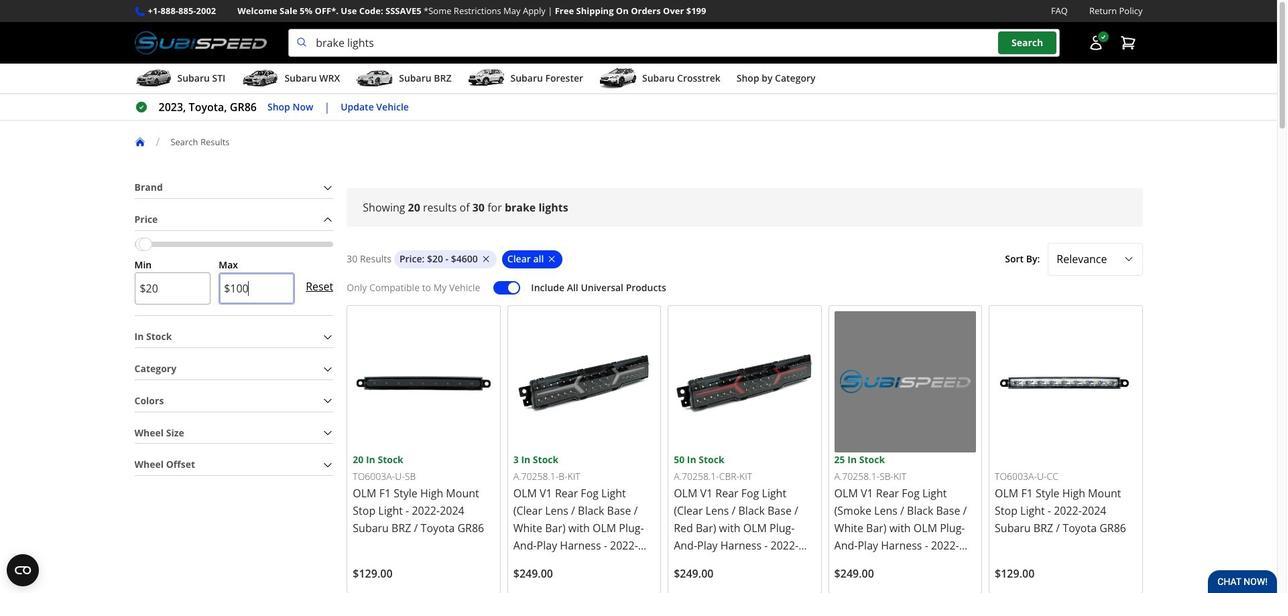 Task type: vqa. For each thing, say whether or not it's contained in the screenshot.
leftmost tips
no



Task type: locate. For each thing, give the bounding box(es) containing it.
a subaru forester thumbnail image image
[[468, 68, 505, 89]]

home image
[[134, 137, 145, 148]]

minimum slider
[[135, 238, 149, 251]]

a subaru crosstrek thumbnail image image
[[599, 68, 637, 89]]

None text field
[[134, 273, 211, 305]]

1 horizontal spatial olm f1 style high mount stop light - 2022-2024 subaru brz / toyota gr86 image
[[995, 311, 1137, 453]]

olm v1 rear fog light (clear lens / black base / white bar) with olm plug-and-play harness - 2022-2024 subaru brz / toyota gr86 image
[[513, 311, 655, 453]]

open widget image
[[7, 555, 39, 587]]

None text field
[[219, 273, 295, 305]]

olm v1 rear fog light (smoke lens / black base / white bar) with olm plug-and-play harness - 2022-2024 subaru brz / toyota gr86 image
[[834, 311, 976, 453]]

olm f1 style high mount stop light - 2022-2024 subaru brz / toyota gr86 image
[[353, 311, 495, 453], [995, 311, 1137, 453]]

0 horizontal spatial olm f1 style high mount stop light - 2022-2024 subaru brz / toyota gr86 image
[[353, 311, 495, 453]]

maximum slider
[[138, 238, 152, 251]]

button image
[[1088, 35, 1104, 51]]



Task type: describe. For each thing, give the bounding box(es) containing it.
subispeed logo image
[[134, 29, 267, 57]]

olm v1 rear fog light (clear lens / black base / red bar) with olm plug-and-play harness - 2022-2024 subaru brz / toyota gr86 image
[[674, 311, 816, 453]]

a subaru wrx thumbnail image image
[[242, 68, 279, 89]]

2 olm f1 style high mount stop light - 2022-2024 subaru brz / toyota gr86 image from the left
[[995, 311, 1137, 453]]

search input field
[[288, 29, 1059, 57]]

a subaru brz thumbnail image image
[[356, 68, 394, 89]]

1 olm f1 style high mount stop light - 2022-2024 subaru brz / toyota gr86 image from the left
[[353, 311, 495, 453]]

a subaru sti thumbnail image image
[[134, 68, 172, 89]]



